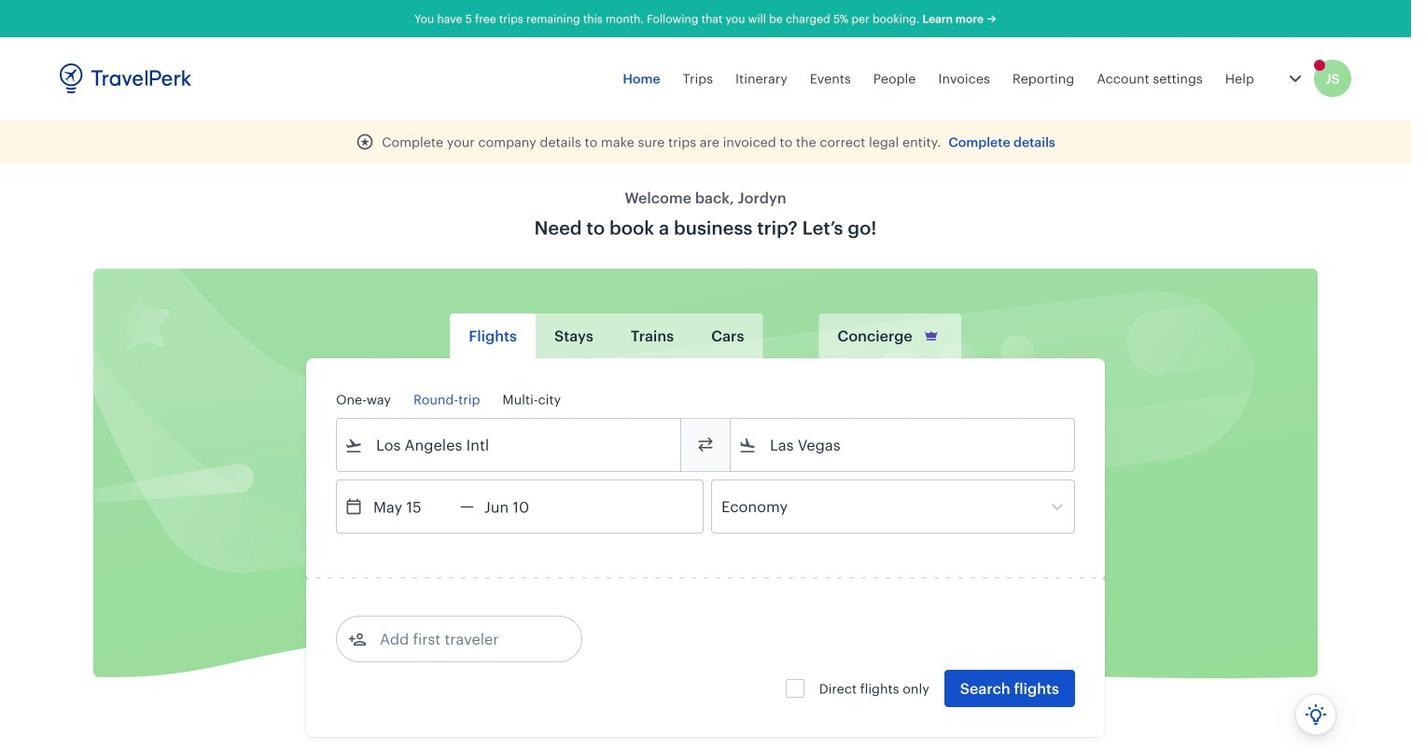 Task type: locate. For each thing, give the bounding box(es) containing it.
Depart text field
[[363, 481, 460, 533]]

From search field
[[363, 430, 656, 460]]

To search field
[[757, 430, 1050, 460]]

Return text field
[[474, 481, 571, 533]]

Add first traveler search field
[[367, 625, 561, 655]]



Task type: vqa. For each thing, say whether or not it's contained in the screenshot.
Calendar application
no



